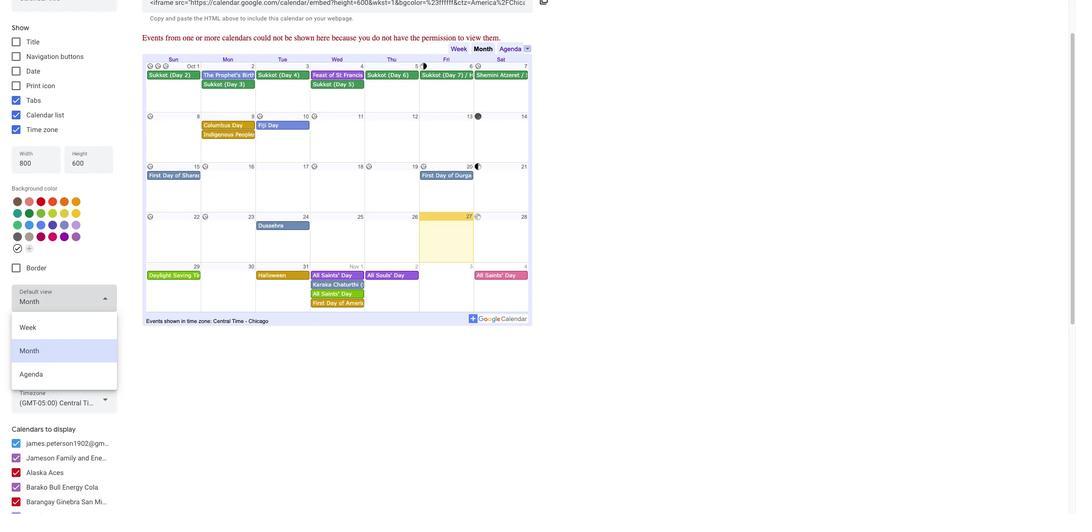 Task type: describe. For each thing, give the bounding box(es) containing it.
calendar color menu item
[[13, 244, 22, 253]]

sage menu item
[[13, 221, 22, 230]]

cocoa menu item
[[13, 197, 22, 206]]

display
[[54, 425, 76, 434]]

eucalyptus menu item
[[13, 209, 22, 218]]

cola
[[84, 484, 98, 491]]

brawl
[[147, 454, 163, 462]]

cherry blossom menu item
[[48, 233, 57, 241]]

1 vertical spatial to
[[45, 425, 52, 434]]

date
[[26, 67, 40, 75]]

lavender menu item
[[60, 221, 69, 230]]

1 horizontal spatial and
[[133, 454, 145, 462]]

2 horizontal spatial and
[[166, 15, 176, 22]]

san
[[81, 498, 93, 506]]

title
[[26, 38, 40, 46]]

ginebra
[[56, 498, 80, 506]]

this
[[269, 15, 279, 22]]

print
[[26, 82, 41, 90]]

pistachio menu item
[[37, 209, 45, 218]]

2 option from the top
[[12, 339, 117, 363]]

time
[[26, 126, 42, 134]]

calendar
[[26, 111, 53, 119]]

graphite menu item
[[13, 233, 22, 241]]

show
[[12, 23, 29, 32]]

pumpkin menu item
[[60, 197, 69, 206]]

alaska
[[26, 469, 47, 477]]

paste
[[177, 15, 192, 22]]

the
[[194, 15, 203, 22]]

mango menu item
[[72, 197, 80, 206]]

border
[[26, 264, 46, 272]]

tangerine menu item
[[48, 197, 57, 206]]

default view list box
[[12, 312, 117, 390]]

wisteria menu item
[[72, 221, 80, 230]]

add custom color menu item
[[25, 244, 34, 253]]

calendar list
[[26, 111, 64, 119]]

family
[[56, 454, 76, 462]]

jameson family and enemies bbq and brawl
[[26, 454, 163, 462]]

copy and paste the html above to include this calendar on your webpage.
[[150, 15, 354, 22]]

list
[[55, 111, 64, 119]]

barangay
[[26, 498, 55, 506]]

0 horizontal spatial and
[[78, 454, 89, 462]]

print icon
[[26, 82, 55, 90]]

birch menu item
[[25, 233, 34, 241]]

calendar
[[281, 15, 304, 22]]

blueberry menu item
[[48, 221, 57, 230]]



Task type: locate. For each thing, give the bounding box(es) containing it.
bbq
[[119, 454, 132, 462]]

None field
[[12, 285, 117, 312], [12, 386, 117, 413], [12, 285, 117, 312], [12, 386, 117, 413]]

amethyst menu item
[[72, 233, 80, 241]]

tabs
[[26, 97, 41, 104]]

and right bbq
[[133, 454, 145, 462]]

calendars
[[12, 425, 44, 434]]

3 option from the top
[[12, 363, 117, 386]]

0 horizontal spatial to
[[45, 425, 52, 434]]

1 horizontal spatial to
[[240, 15, 246, 22]]

background
[[12, 185, 43, 192]]

buttons
[[61, 53, 84, 60]]

barako bull energy cola
[[26, 484, 98, 491]]

zone
[[43, 126, 58, 134]]

option
[[12, 316, 117, 339], [12, 339, 117, 363], [12, 363, 117, 386]]

aces
[[49, 469, 64, 477]]

navigation buttons
[[26, 53, 84, 60]]

to right above
[[240, 15, 246, 22]]

on
[[306, 15, 313, 22]]

navigation
[[26, 53, 59, 60]]

cobalt menu item
[[37, 221, 45, 230]]

enemies
[[91, 454, 117, 462]]

radicchio menu item
[[37, 233, 45, 241]]

None number field
[[20, 157, 53, 170], [72, 157, 105, 170], [20, 157, 53, 170], [72, 157, 105, 170]]

include
[[247, 15, 267, 22]]

None text field
[[20, 0, 109, 8]]

alaska aces
[[26, 469, 64, 477]]

color
[[44, 185, 57, 192]]

above
[[222, 15, 239, 22]]

miguel
[[95, 498, 115, 506]]

jameson
[[26, 454, 55, 462]]

calendars to display
[[12, 425, 76, 434]]

html
[[204, 15, 221, 22]]

and down james.peterson1902@gmail.com
[[78, 454, 89, 462]]

to left display
[[45, 425, 52, 434]]

None text field
[[150, 0, 525, 9]]

and right copy
[[166, 15, 176, 22]]

energy
[[62, 484, 83, 491]]

1 option from the top
[[12, 316, 117, 339]]

webpage.
[[328, 15, 354, 22]]

to
[[240, 15, 246, 22], [45, 425, 52, 434]]

banana menu item
[[72, 209, 80, 218]]

background color
[[12, 185, 57, 192]]

your
[[314, 15, 326, 22]]

barangay ginebra san miguel
[[26, 498, 115, 506]]

flamingo menu item
[[25, 197, 34, 206]]

icon
[[42, 82, 55, 90]]

bull
[[49, 484, 61, 491]]

0 vertical spatial to
[[240, 15, 246, 22]]

copy
[[150, 15, 164, 22]]

barako
[[26, 484, 48, 491]]

james.peterson1902@gmail.com
[[26, 440, 127, 448]]

tomato menu item
[[37, 197, 45, 206]]

basil menu item
[[25, 209, 34, 218]]

and
[[166, 15, 176, 22], [78, 454, 89, 462], [133, 454, 145, 462]]

peacock menu item
[[25, 221, 34, 230]]

citron menu item
[[60, 209, 69, 218]]

grape menu item
[[60, 233, 69, 241]]

avocado menu item
[[48, 209, 57, 218]]

time zone
[[26, 126, 58, 134]]



Task type: vqa. For each thing, say whether or not it's contained in the screenshot.
1st tree from the bottom of the page
no



